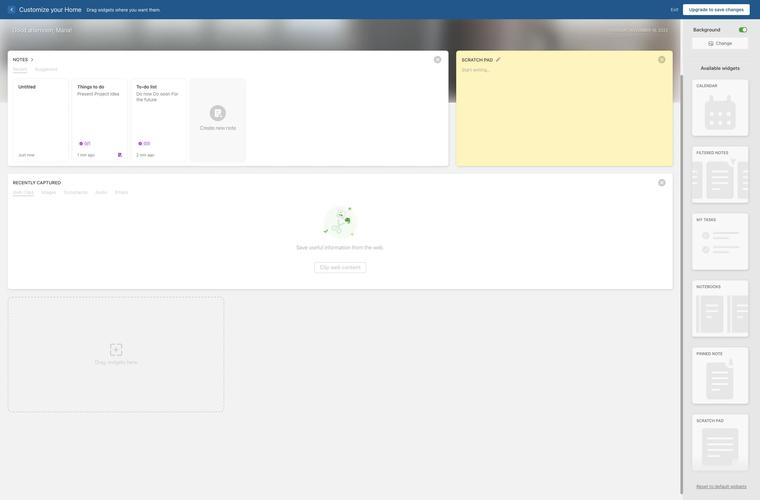 Task type: vqa. For each thing, say whether or not it's contained in the screenshot.
Bold icon
no



Task type: locate. For each thing, give the bounding box(es) containing it.
pinned
[[697, 352, 712, 357]]

1 horizontal spatial scratch
[[697, 419, 715, 424]]

drag widgets where you want them.
[[87, 7, 161, 12]]

1 vertical spatial to
[[710, 485, 714, 490]]

0 vertical spatial pad
[[484, 57, 493, 63]]

reset to default widgets
[[697, 485, 747, 490]]

you
[[129, 7, 137, 12]]

widgets left here
[[107, 360, 126, 366]]

pinned note
[[697, 352, 723, 357]]

widgets for drag widgets where you want them.
[[98, 7, 114, 12]]

0 vertical spatial to
[[710, 7, 714, 12]]

good
[[13, 27, 27, 34]]

here
[[127, 360, 137, 366]]

0 horizontal spatial scratch
[[462, 57, 483, 63]]

0 vertical spatial drag
[[87, 7, 97, 12]]

0 vertical spatial scratch
[[462, 57, 483, 63]]

widgets right available in the top right of the page
[[723, 65, 740, 71]]

1 vertical spatial remove image
[[656, 177, 669, 189]]

1 horizontal spatial scratch pad
[[697, 419, 724, 424]]

customize your home
[[19, 6, 82, 13]]

0 horizontal spatial pad
[[484, 57, 493, 63]]

want
[[138, 7, 148, 12]]

my
[[697, 218, 703, 223]]

0 horizontal spatial scratch pad
[[462, 57, 493, 63]]

scratch pad
[[462, 57, 493, 63], [697, 419, 724, 424]]

1 vertical spatial drag
[[95, 360, 106, 366]]

remove image
[[656, 53, 669, 66]]

scratch
[[462, 57, 483, 63], [697, 419, 715, 424]]

2023
[[659, 28, 669, 33]]

widgets
[[98, 7, 114, 12], [723, 65, 740, 71], [107, 360, 126, 366], [731, 485, 747, 490]]

1 horizontal spatial remove image
[[656, 177, 669, 189]]

available
[[701, 65, 721, 71]]

remove image
[[432, 53, 444, 66], [656, 177, 669, 189]]

pad
[[484, 57, 493, 63], [716, 419, 724, 424]]

drag
[[87, 7, 97, 12], [95, 360, 106, 366]]

note
[[713, 352, 723, 357]]

available widgets
[[701, 65, 740, 71]]

background
[[694, 27, 721, 32]]

1 horizontal spatial pad
[[716, 419, 724, 424]]

reset to default widgets button
[[697, 485, 747, 490]]

0 vertical spatial remove image
[[432, 53, 444, 66]]

your
[[51, 6, 63, 13]]

drag left here
[[95, 360, 106, 366]]

filtered
[[697, 151, 715, 156]]

drag for drag widgets here
[[95, 360, 106, 366]]

1 vertical spatial pad
[[716, 419, 724, 424]]

change
[[716, 40, 733, 46]]

notebooks
[[697, 285, 721, 290]]

drag right home
[[87, 7, 97, 12]]

reset
[[697, 485, 709, 490]]

to right reset in the bottom of the page
[[710, 485, 714, 490]]

exit
[[671, 7, 679, 12]]

background image
[[743, 28, 747, 32]]

16,
[[653, 28, 658, 33]]

home
[[65, 6, 82, 13]]

default
[[715, 485, 730, 490]]

to
[[710, 7, 714, 12], [710, 485, 714, 490]]

to inside button
[[710, 7, 714, 12]]

to left save
[[710, 7, 714, 12]]

save
[[715, 7, 725, 12]]

widgets for drag widgets here
[[107, 360, 126, 366]]

widgets left where
[[98, 7, 114, 12]]



Task type: describe. For each thing, give the bounding box(es) containing it.
scratch pad button
[[462, 56, 493, 64]]

afternoon,
[[28, 27, 55, 34]]

filtered notes
[[697, 151, 729, 156]]

widgets right default
[[731, 485, 747, 490]]

upgrade
[[690, 7, 708, 12]]

0 horizontal spatial remove image
[[432, 53, 444, 66]]

pad inside scratch pad button
[[484, 57, 493, 63]]

drag widgets here
[[95, 360, 137, 366]]

notes
[[716, 151, 729, 156]]

change button
[[693, 38, 749, 49]]

upgrade to save changes button
[[684, 4, 750, 15]]

scratch inside button
[[462, 57, 483, 63]]

good afternoon, maria!
[[13, 27, 72, 34]]

widgets for available widgets
[[723, 65, 740, 71]]

changes
[[726, 7, 744, 12]]

calendar
[[697, 84, 718, 88]]

drag for drag widgets where you want them.
[[87, 7, 97, 12]]

to for upgrade
[[710, 7, 714, 12]]

where
[[115, 7, 128, 12]]

0 vertical spatial scratch pad
[[462, 57, 493, 63]]

thursday,
[[608, 28, 629, 33]]

1 vertical spatial scratch pad
[[697, 419, 724, 424]]

tasks
[[704, 218, 717, 223]]

thursday, november 16, 2023
[[608, 28, 669, 33]]

customize
[[19, 6, 49, 13]]

my tasks
[[697, 218, 717, 223]]

november
[[630, 28, 652, 33]]

edit widget title image
[[496, 57, 501, 62]]

maria!
[[56, 27, 72, 34]]

exit button
[[667, 4, 684, 15]]

to for reset
[[710, 485, 714, 490]]

upgrade to save changes
[[690, 7, 744, 12]]

them.
[[149, 7, 161, 12]]

1 vertical spatial scratch
[[697, 419, 715, 424]]



